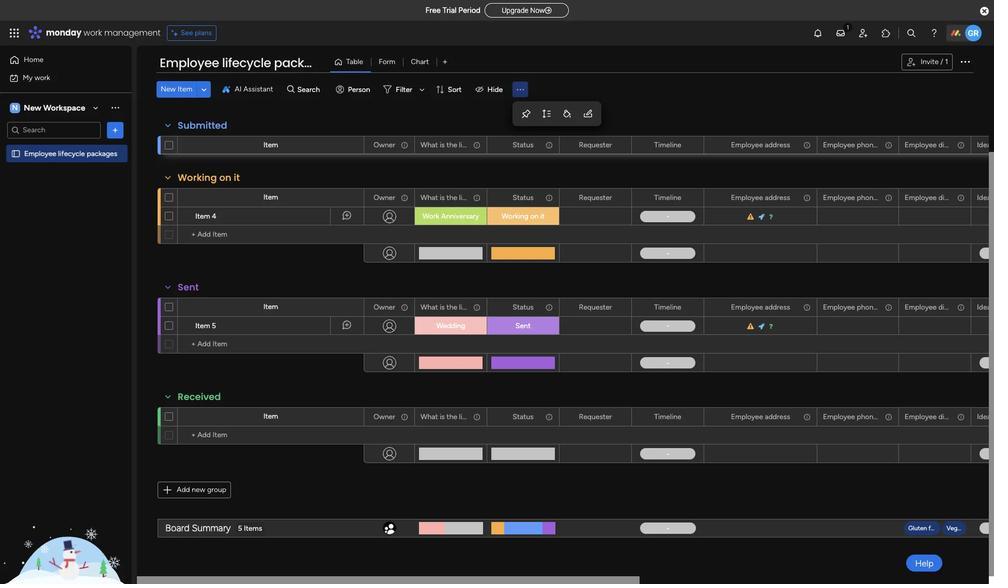 Task type: locate. For each thing, give the bounding box(es) containing it.
1 rocket image from the top
[[759, 213, 766, 220]]

form
[[379, 57, 396, 66]]

3 employee address from the top
[[731, 303, 790, 311]]

table button
[[330, 54, 371, 70]]

1 vertical spatial it
[[540, 212, 545, 221]]

employee phone number
[[823, 140, 904, 149], [823, 193, 904, 202], [823, 303, 904, 311], [823, 412, 904, 421]]

3 phone from the top
[[857, 303, 878, 311]]

0 vertical spatial free
[[929, 140, 940, 147]]

column information image for status field associated with working on it
[[545, 194, 554, 202]]

2 employee phone number field from the top
[[821, 192, 904, 203]]

0 horizontal spatial employee lifecycle packages
[[24, 149, 117, 158]]

lifecycle up ai assistant button
[[222, 54, 271, 71]]

1 vertical spatial work
[[34, 73, 50, 82]]

is
[[440, 140, 445, 149], [440, 193, 445, 202], [440, 303, 445, 311], [440, 412, 445, 421]]

0 vertical spatial question image
[[769, 213, 774, 220]]

1 status from the top
[[513, 140, 534, 149]]

3 status field from the top
[[510, 302, 536, 313]]

4 employee dietary restriction from the top
[[905, 412, 994, 421]]

1 vertical spatial working on it
[[502, 212, 545, 221]]

2 question image from the top
[[769, 323, 774, 330]]

1 vegan from the top
[[946, 140, 964, 147]]

Employee phone number field
[[821, 139, 904, 151], [821, 192, 904, 203], [821, 302, 904, 313], [821, 411, 904, 423]]

0 horizontal spatial lifecycle
[[58, 149, 85, 158]]

employee dietary restriction for 1st employee dietary restriction field from the bottom
[[905, 412, 994, 421]]

upgrade now
[[502, 6, 545, 14]]

employee dietary restriction
[[905, 140, 994, 149], [905, 193, 994, 202], [905, 303, 994, 311], [905, 412, 994, 421]]

the for second what is the life event? field from the bottom
[[447, 303, 457, 311]]

employee phone number for 4th employee phone number field from the bottom of the page
[[823, 140, 904, 149]]

1 gluten from the top
[[909, 140, 927, 147]]

question image
[[769, 213, 774, 220], [769, 323, 774, 330]]

add new group button
[[158, 482, 231, 498]]

2 + add item text field from the top
[[183, 338, 359, 350]]

column information image
[[401, 141, 409, 149], [545, 141, 554, 149], [803, 141, 811, 149], [401, 194, 409, 202], [473, 194, 481, 202], [885, 194, 893, 202], [957, 194, 965, 202], [473, 303, 481, 311], [545, 303, 554, 311], [473, 413, 481, 421], [545, 413, 554, 421], [885, 413, 893, 421], [957, 413, 965, 421]]

4 is from the top
[[440, 412, 445, 421]]

2 what from the top
[[421, 193, 438, 202]]

2 ideal field from the top
[[975, 192, 994, 203]]

add new group
[[177, 485, 226, 494]]

lifecycle down search in workspace field
[[58, 149, 85, 158]]

Requester field
[[577, 139, 615, 151], [577, 192, 615, 203], [577, 302, 615, 313], [577, 411, 615, 423]]

0 horizontal spatial 5
[[212, 321, 216, 330]]

2 status from the top
[[513, 193, 534, 202]]

2 phone from the top
[[857, 193, 878, 202]]

Employee dietary restriction field
[[902, 139, 994, 151], [902, 192, 994, 203], [902, 302, 994, 313], [902, 411, 994, 423]]

2 dietary from the top
[[939, 193, 961, 202]]

gluten free
[[909, 140, 940, 147], [909, 525, 940, 532]]

notifications image
[[813, 28, 823, 38]]

Employee lifecycle packages field
[[157, 54, 334, 72]]

inbox image
[[836, 28, 846, 38]]

1 vertical spatial rocket image
[[759, 323, 766, 330]]

work right 'monday'
[[84, 27, 102, 39]]

1 horizontal spatial new
[[161, 85, 176, 94]]

2 ideal  from the top
[[977, 193, 994, 202]]

3 requester from the top
[[579, 303, 612, 311]]

4 the from the top
[[447, 412, 457, 421]]

status
[[513, 140, 534, 149], [513, 193, 534, 202], [513, 303, 534, 311], [513, 412, 534, 421]]

chart
[[411, 57, 429, 66]]

column information image for 4th employee phone number field from the bottom of the page
[[885, 141, 893, 149]]

phone for 4th employee phone number field from the bottom of the page
[[857, 140, 878, 149]]

1 address from the top
[[765, 140, 790, 149]]

3 is from the top
[[440, 303, 445, 311]]

0 vertical spatial working
[[178, 171, 217, 184]]

0 horizontal spatial packages
[[87, 149, 117, 158]]

0 vertical spatial 5
[[212, 321, 216, 330]]

ai assistant button
[[218, 81, 277, 98]]

1 horizontal spatial work
[[84, 27, 102, 39]]

upgrade now link
[[485, 3, 569, 17]]

dietary
[[939, 140, 961, 149], [939, 193, 961, 202], [939, 303, 961, 311], [939, 412, 961, 421]]

new inside button
[[161, 85, 176, 94]]

warning image
[[748, 323, 755, 330]]

0 horizontal spatial sent
[[178, 281, 199, 294]]

1 owner from the top
[[374, 140, 395, 149]]

lottie animation image
[[0, 480, 132, 584]]

options image
[[959, 55, 972, 68], [472, 136, 480, 154], [545, 136, 552, 154], [803, 136, 810, 154], [957, 136, 964, 154], [617, 189, 624, 206], [803, 189, 810, 206], [957, 299, 964, 316], [803, 408, 810, 426], [884, 408, 892, 426]]

workspace image
[[10, 102, 20, 113]]

4 number from the top
[[879, 412, 904, 421]]

form button
[[371, 54, 403, 70]]

1 vertical spatial working
[[502, 212, 529, 221]]

table
[[346, 57, 363, 66]]

1 vertical spatial new
[[24, 103, 41, 112]]

work right my on the top left of the page
[[34, 73, 50, 82]]

restriction
[[963, 140, 994, 149], [963, 193, 994, 202], [963, 303, 994, 311], [963, 412, 994, 421]]

it
[[234, 171, 240, 184], [540, 212, 545, 221]]

search everything image
[[907, 28, 917, 38]]

working
[[178, 171, 217, 184], [502, 212, 529, 221]]

employee
[[160, 54, 219, 71], [731, 140, 763, 149], [823, 140, 855, 149], [905, 140, 937, 149], [24, 149, 56, 158], [731, 193, 763, 202], [823, 193, 855, 202], [905, 193, 937, 202], [731, 303, 763, 311], [823, 303, 855, 311], [905, 303, 937, 311], [731, 412, 763, 421], [823, 412, 855, 421], [905, 412, 937, 421]]

1 image
[[843, 21, 853, 33]]

employee lifecycle packages list box
[[0, 143, 132, 302]]

see plans button
[[167, 25, 217, 41]]

0 vertical spatial work
[[84, 27, 102, 39]]

Employee address field
[[729, 139, 793, 151], [729, 192, 793, 203], [729, 302, 793, 313], [729, 411, 793, 423]]

employee phone number for second employee phone number field from the top of the page
[[823, 193, 904, 202]]

1 horizontal spatial 5
[[238, 524, 242, 533]]

lifecycle
[[222, 54, 271, 71], [58, 149, 85, 158]]

home
[[24, 55, 44, 64]]

rocket image right warning image
[[759, 323, 766, 330]]

Sent field
[[175, 281, 201, 294]]

1 horizontal spatial lifecycle
[[222, 54, 271, 71]]

1 restriction from the top
[[963, 140, 994, 149]]

sent
[[178, 281, 199, 294], [516, 321, 531, 330]]

question image right warning icon
[[769, 213, 774, 220]]

2 number from the top
[[879, 193, 904, 202]]

1 vertical spatial free
[[929, 525, 940, 532]]

ideal
[[977, 140, 993, 149], [977, 193, 993, 202], [977, 303, 993, 311], [977, 412, 993, 421]]

what for 4th what is the life event? field from the top
[[421, 412, 438, 421]]

1 vertical spatial + add item text field
[[183, 338, 359, 350]]

gluten
[[909, 140, 927, 147], [909, 525, 927, 532]]

1 event? from the top
[[471, 140, 493, 149]]

3 number from the top
[[879, 303, 904, 311]]

3 employee phone number from the top
[[823, 303, 904, 311]]

Working on it field
[[175, 171, 243, 185]]

1 ideal from the top
[[977, 140, 993, 149]]

employee phone number for third employee phone number field from the top
[[823, 303, 904, 311]]

2 status field from the top
[[510, 192, 536, 203]]

employee lifecycle packages
[[160, 54, 334, 71], [24, 149, 117, 158]]

warning image
[[748, 213, 755, 220]]

dapulse rightstroke image
[[545, 7, 552, 14]]

4 employee address from the top
[[731, 412, 790, 421]]

0 vertical spatial new
[[161, 85, 176, 94]]

ai
[[235, 85, 242, 94]]

work for my
[[34, 73, 50, 82]]

1 status field from the top
[[510, 139, 536, 151]]

2 the from the top
[[447, 193, 457, 202]]

0 horizontal spatial it
[[234, 171, 240, 184]]

question image for warning image
[[769, 323, 774, 330]]

0 vertical spatial gluten
[[909, 140, 927, 147]]

0 vertical spatial working on it
[[178, 171, 240, 184]]

rocket image for "question" image related to warning icon
[[759, 213, 766, 220]]

Timeline field
[[652, 139, 684, 151], [652, 192, 684, 203], [652, 302, 684, 313], [652, 411, 684, 423]]

column information image for 4th employee address field from the top of the page
[[803, 413, 811, 421]]

the for 4th what is the life event? field from the top
[[447, 412, 457, 421]]

0 horizontal spatial on
[[219, 171, 231, 184]]

1 horizontal spatial sent
[[516, 321, 531, 330]]

3 employee dietary restriction from the top
[[905, 303, 994, 311]]

4 what is the life event? field from the top
[[418, 411, 493, 423]]

home button
[[6, 52, 111, 68]]

column information image for third employee phone number field from the top
[[885, 303, 893, 311]]

employee lifecycle packages down search in workspace field
[[24, 149, 117, 158]]

1 horizontal spatial it
[[540, 212, 545, 221]]

3 employee dietary restriction field from the top
[[902, 302, 994, 313]]

0 vertical spatial rocket image
[[759, 213, 766, 220]]

requester
[[579, 140, 612, 149], [579, 193, 612, 202], [579, 303, 612, 311], [579, 412, 612, 421]]

employee address
[[731, 140, 790, 149], [731, 193, 790, 202], [731, 303, 790, 311], [731, 412, 790, 421]]

status for submitted
[[513, 140, 534, 149]]

0 vertical spatial employee lifecycle packages
[[160, 54, 334, 71]]

ideal 
[[977, 140, 994, 149], [977, 193, 994, 202], [977, 303, 994, 311], [977, 412, 994, 421]]

1 question image from the top
[[769, 213, 774, 220]]

0 vertical spatial packages
[[274, 54, 334, 71]]

1 vertical spatial question image
[[769, 323, 774, 330]]

0 vertical spatial sent
[[178, 281, 199, 294]]

1 employee phone number from the top
[[823, 140, 904, 149]]

1 vertical spatial sent
[[516, 321, 531, 330]]

item inside button
[[178, 85, 192, 94]]

ai assistant
[[235, 85, 273, 94]]

1 what is the life event? field from the top
[[418, 139, 493, 151]]

work
[[84, 27, 102, 39], [34, 73, 50, 82]]

1 requester from the top
[[579, 140, 612, 149]]

1 horizontal spatial packages
[[274, 54, 334, 71]]

new right n
[[24, 103, 41, 112]]

help image
[[929, 28, 940, 38]]

1 vertical spatial vegan
[[947, 525, 964, 532]]

chart button
[[403, 54, 437, 70]]

0 horizontal spatial work
[[34, 73, 50, 82]]

1 vertical spatial lifecycle
[[58, 149, 85, 158]]

phone for third employee phone number field from the top
[[857, 303, 878, 311]]

phone
[[857, 140, 878, 149], [857, 193, 878, 202], [857, 303, 878, 311], [857, 412, 878, 421]]

1 horizontal spatial on
[[530, 212, 539, 221]]

item 4
[[195, 212, 216, 221]]

work inside "button"
[[34, 73, 50, 82]]

0 vertical spatial gluten free
[[909, 140, 940, 147]]

event?
[[471, 140, 493, 149], [471, 193, 493, 202], [471, 303, 493, 311], [471, 412, 493, 421]]

new
[[161, 85, 176, 94], [24, 103, 41, 112]]

options image
[[110, 125, 120, 135], [400, 136, 407, 154], [617, 136, 624, 154], [884, 136, 892, 154], [400, 189, 407, 206], [472, 189, 480, 206], [545, 189, 552, 206], [689, 189, 697, 206], [884, 189, 892, 206], [957, 189, 964, 206], [400, 298, 407, 316], [472, 298, 480, 316], [545, 298, 552, 316], [617, 298, 624, 316], [803, 298, 810, 316], [884, 298, 892, 316], [400, 408, 407, 426], [472, 408, 480, 426], [545, 408, 552, 426], [617, 408, 624, 426], [957, 408, 964, 425]]

what is the life event? for 1st what is the life event? field from the top of the page
[[421, 140, 493, 149]]

4 what from the top
[[421, 412, 438, 421]]

packages down workspace options icon
[[87, 149, 117, 158]]

column information image for 3rd employee address field from the bottom of the page
[[803, 194, 811, 202]]

option
[[0, 144, 132, 146]]

2 employee dietary restriction from the top
[[905, 193, 994, 202]]

2 employee phone number from the top
[[823, 193, 904, 202]]

work anniversary
[[423, 212, 479, 221]]

What is the life event? field
[[418, 139, 493, 151], [418, 192, 493, 203], [418, 302, 493, 313], [418, 411, 493, 423]]

column information image
[[473, 141, 481, 149], [885, 141, 893, 149], [957, 141, 965, 149], [545, 194, 554, 202], [803, 194, 811, 202], [401, 303, 409, 311], [803, 303, 811, 311], [885, 303, 893, 311], [957, 303, 965, 311], [401, 413, 409, 421], [803, 413, 811, 421]]

0 horizontal spatial new
[[24, 103, 41, 112]]

Search in workspace field
[[22, 124, 86, 136]]

/
[[941, 57, 944, 66]]

phone for second employee phone number field from the top of the page
[[857, 193, 878, 202]]

what for 3rd what is the life event? field from the bottom of the page
[[421, 193, 438, 202]]

trial
[[443, 6, 457, 15]]

1 vertical spatial packages
[[87, 149, 117, 158]]

owner
[[374, 140, 395, 149], [374, 193, 395, 202], [374, 303, 395, 311], [374, 412, 395, 421]]

column information image for 2nd employee address field from the bottom of the page
[[803, 303, 811, 311]]

Owner field
[[371, 139, 398, 151], [371, 192, 398, 203], [371, 302, 398, 313], [371, 411, 398, 423]]

column information image for 1st owner field from the bottom of the page
[[401, 413, 409, 421]]

lottie animation element
[[0, 480, 132, 584]]

rocket image right warning icon
[[759, 213, 766, 220]]

vegan
[[946, 140, 964, 147], [947, 525, 964, 532]]

0 vertical spatial vegan
[[946, 140, 964, 147]]

rocket image
[[759, 213, 766, 220], [759, 323, 766, 330]]

1 vertical spatial on
[[530, 212, 539, 221]]

ai logo image
[[222, 85, 231, 94]]

free
[[929, 140, 940, 147], [929, 525, 940, 532]]

timeline
[[654, 140, 682, 149], [654, 193, 682, 202], [654, 303, 682, 311], [654, 412, 682, 421]]

is for 3rd what is the life event? field from the bottom of the page
[[440, 193, 445, 202]]

2 employee address field from the top
[[729, 192, 793, 203]]

1 vertical spatial gluten free
[[909, 525, 940, 532]]

on inside "field"
[[219, 171, 231, 184]]

Ideal field
[[975, 139, 994, 151], [975, 192, 994, 203], [975, 302, 994, 313], [975, 411, 994, 423]]

address
[[765, 140, 790, 149], [765, 193, 790, 202], [765, 303, 790, 311], [765, 412, 790, 421]]

3 owner field from the top
[[371, 302, 398, 313]]

4 event? from the top
[[471, 412, 493, 421]]

question image for warning icon
[[769, 213, 774, 220]]

what
[[421, 140, 438, 149], [421, 193, 438, 202], [421, 303, 438, 311], [421, 412, 438, 421]]

Status field
[[510, 139, 536, 151], [510, 192, 536, 203], [510, 302, 536, 313], [510, 411, 536, 423]]

employee dietary restriction for 4th employee dietary restriction field from the bottom
[[905, 140, 994, 149]]

4 phone from the top
[[857, 412, 878, 421]]

it inside "field"
[[234, 171, 240, 184]]

number
[[879, 140, 904, 149], [879, 193, 904, 202], [879, 303, 904, 311], [879, 412, 904, 421]]

3 restriction from the top
[[963, 303, 994, 311]]

event? for 1st what is the life event? field from the top of the page
[[471, 140, 493, 149]]

3 timeline from the top
[[654, 303, 682, 311]]

2 employee address from the top
[[731, 193, 790, 202]]

2 gluten free from the top
[[909, 525, 940, 532]]

period
[[459, 6, 481, 15]]

4 employee dietary restriction field from the top
[[902, 411, 994, 423]]

1 horizontal spatial employee lifecycle packages
[[160, 54, 334, 71]]

working on it inside "field"
[[178, 171, 240, 184]]

packages inside list box
[[87, 149, 117, 158]]

2 timeline field from the top
[[652, 192, 684, 203]]

monday
[[46, 27, 81, 39]]

1 is from the top
[[440, 140, 445, 149]]

item 5
[[195, 321, 216, 330]]

invite / 1 button
[[902, 54, 953, 70]]

packages
[[274, 54, 334, 71], [87, 149, 117, 158]]

employee lifecycle packages up ai assistant button
[[160, 54, 334, 71]]

+ Add Item text field
[[183, 228, 359, 241], [183, 338, 359, 350]]

5
[[212, 321, 216, 330], [238, 524, 242, 533]]

0 vertical spatial on
[[219, 171, 231, 184]]

0 vertical spatial + add item text field
[[183, 228, 359, 241]]

1 vertical spatial gluten
[[909, 525, 927, 532]]

3 what is the life event? from the top
[[421, 303, 493, 311]]

new inside workspace selection element
[[24, 103, 41, 112]]

3 requester field from the top
[[577, 302, 615, 313]]

3 what from the top
[[421, 303, 438, 311]]

dapulse close image
[[980, 6, 989, 17]]

is for 1st what is the life event? field from the top of the page
[[440, 140, 445, 149]]

4 status from the top
[[513, 412, 534, 421]]

1 owner field from the top
[[371, 139, 398, 151]]

working on it
[[178, 171, 240, 184], [502, 212, 545, 221]]

on
[[219, 171, 231, 184], [530, 212, 539, 221]]

0 vertical spatial lifecycle
[[222, 54, 271, 71]]

life
[[459, 140, 469, 149], [459, 193, 469, 202], [459, 303, 469, 311], [459, 412, 469, 421]]

Search field
[[295, 82, 326, 97]]

item
[[178, 85, 192, 94], [263, 141, 278, 149], [263, 193, 278, 202], [195, 212, 210, 221], [263, 302, 278, 311], [195, 321, 210, 330], [263, 412, 278, 421]]

invite members image
[[858, 28, 869, 38]]

1 the from the top
[[447, 140, 457, 149]]

lifecycle inside field
[[222, 54, 271, 71]]

1 vertical spatial employee lifecycle packages
[[24, 149, 117, 158]]

work
[[423, 212, 439, 221]]

person button
[[332, 81, 376, 98]]

question image right warning image
[[769, 323, 774, 330]]

assistant
[[243, 85, 273, 94]]

1 number from the top
[[879, 140, 904, 149]]

4
[[212, 212, 216, 221]]

help
[[915, 558, 934, 568]]

0 horizontal spatial working on it
[[178, 171, 240, 184]]

0 horizontal spatial working
[[178, 171, 217, 184]]

hide
[[488, 85, 503, 94]]

add view image
[[443, 58, 447, 66]]

3 what is the life event? field from the top
[[418, 302, 493, 313]]

2 gluten from the top
[[909, 525, 927, 532]]

4 status field from the top
[[510, 411, 536, 423]]

new left "angle down" icon
[[161, 85, 176, 94]]

employee lifecycle packages inside field
[[160, 54, 334, 71]]

employee lifecycle packages inside list box
[[24, 149, 117, 158]]

2 is from the top
[[440, 193, 445, 202]]

4 ideal field from the top
[[975, 411, 994, 423]]

what for second what is the life event? field from the bottom
[[421, 303, 438, 311]]

help button
[[907, 555, 943, 572]]

1 ideal  from the top
[[977, 140, 994, 149]]

packages up "search" field
[[274, 54, 334, 71]]

is for 4th what is the life event? field from the top
[[440, 412, 445, 421]]

status field for received
[[510, 411, 536, 423]]

0 vertical spatial it
[[234, 171, 240, 184]]

the for 1st what is the life event? field from the top of the page
[[447, 140, 457, 149]]



Task type: vqa. For each thing, say whether or not it's contained in the screenshot.
#1
no



Task type: describe. For each thing, give the bounding box(es) containing it.
n
[[12, 103, 18, 112]]

2 life from the top
[[459, 193, 469, 202]]

employee phone number for fourth employee phone number field
[[823, 412, 904, 421]]

status field for working on it
[[510, 192, 536, 203]]

arrow down image
[[416, 83, 428, 96]]

new for new workspace
[[24, 103, 41, 112]]

wedding
[[436, 321, 465, 330]]

what is the life event? for 4th what is the life event? field from the top
[[421, 412, 493, 421]]

4 restriction from the top
[[963, 412, 994, 421]]

upgrade
[[502, 6, 529, 14]]

add
[[177, 485, 190, 494]]

3 life from the top
[[459, 303, 469, 311]]

1 + add item text field from the top
[[183, 228, 359, 241]]

hide button
[[471, 81, 509, 98]]

new workspace
[[24, 103, 85, 112]]

submitted
[[178, 119, 227, 132]]

see plans
[[181, 28, 212, 37]]

4 employee phone number field from the top
[[821, 411, 904, 423]]

1 employee address field from the top
[[729, 139, 793, 151]]

event? for 3rd what is the life event? field from the bottom of the page
[[471, 193, 493, 202]]

rocket image for "question" image associated with warning image
[[759, 323, 766, 330]]

1 vertical spatial 5
[[238, 524, 242, 533]]

3 ideal from the top
[[977, 303, 993, 311]]

status for received
[[513, 412, 534, 421]]

number for third employee phone number field from the top
[[879, 303, 904, 311]]

apps image
[[881, 28, 892, 38]]

filter button
[[380, 81, 428, 98]]

column information image for 4th employee dietary restriction field from the bottom
[[957, 141, 965, 149]]

2 restriction from the top
[[963, 193, 994, 202]]

3 dietary from the top
[[939, 303, 961, 311]]

received
[[178, 390, 221, 403]]

2 ideal from the top
[[977, 193, 993, 202]]

working inside "field"
[[178, 171, 217, 184]]

Received field
[[175, 390, 224, 404]]

is for second what is the life event? field from the bottom
[[440, 303, 445, 311]]

1 timeline from the top
[[654, 140, 682, 149]]

see
[[181, 28, 193, 37]]

2 requester from the top
[[579, 193, 612, 202]]

3 status from the top
[[513, 303, 534, 311]]

4 employee address field from the top
[[729, 411, 793, 423]]

phone for fourth employee phone number field
[[857, 412, 878, 421]]

1 employee phone number field from the top
[[821, 139, 904, 151]]

number for 4th employee phone number field from the bottom of the page
[[879, 140, 904, 149]]

packages inside field
[[274, 54, 334, 71]]

2 timeline from the top
[[654, 193, 682, 202]]

4 dietary from the top
[[939, 412, 961, 421]]

2 requester field from the top
[[577, 192, 615, 203]]

v2 search image
[[287, 84, 295, 95]]

board summary
[[165, 522, 231, 534]]

number for second employee phone number field from the top of the page
[[879, 193, 904, 202]]

2 employee dietary restriction field from the top
[[902, 192, 994, 203]]

status field for submitted
[[510, 139, 536, 151]]

3 owner from the top
[[374, 303, 395, 311]]

4 ideal  from the top
[[977, 412, 994, 421]]

menu image
[[516, 85, 525, 94]]

event? for 4th what is the life event? field from the top
[[471, 412, 493, 421]]

1 employee address from the top
[[731, 140, 790, 149]]

2 owner from the top
[[374, 193, 395, 202]]

filter
[[396, 85, 412, 94]]

1 free from the top
[[929, 140, 940, 147]]

3 address from the top
[[765, 303, 790, 311]]

1 employee dietary restriction field from the top
[[902, 139, 994, 151]]

4 owner from the top
[[374, 412, 395, 421]]

management
[[104, 27, 161, 39]]

2 vegan from the top
[[947, 525, 964, 532]]

group
[[207, 485, 226, 494]]

4 life from the top
[[459, 412, 469, 421]]

work for monday
[[84, 27, 102, 39]]

1 requester field from the top
[[577, 139, 615, 151]]

select product image
[[9, 28, 20, 38]]

1 life from the top
[[459, 140, 469, 149]]

3 employee phone number field from the top
[[821, 302, 904, 313]]

sent inside field
[[178, 281, 199, 294]]

workspace selection element
[[10, 102, 87, 114]]

invite
[[921, 57, 939, 66]]

+ Add Item text field
[[183, 429, 359, 441]]

4 requester from the top
[[579, 412, 612, 421]]

what is the life event? for second what is the life event? field from the bottom
[[421, 303, 493, 311]]

new for new item
[[161, 85, 176, 94]]

4 timeline field from the top
[[652, 411, 684, 423]]

4 address from the top
[[765, 412, 790, 421]]

1 horizontal spatial working
[[502, 212, 529, 221]]

lifecycle inside list box
[[58, 149, 85, 158]]

2 owner field from the top
[[371, 192, 398, 203]]

my work
[[23, 73, 50, 82]]

3 employee address field from the top
[[729, 302, 793, 313]]

now
[[530, 6, 545, 14]]

number for fourth employee phone number field
[[879, 412, 904, 421]]

2 what is the life event? field from the top
[[418, 192, 493, 203]]

1 timeline field from the top
[[652, 139, 684, 151]]

4 ideal from the top
[[977, 412, 993, 421]]

4 requester field from the top
[[577, 411, 615, 423]]

1 horizontal spatial working on it
[[502, 212, 545, 221]]

free
[[426, 6, 441, 15]]

plans
[[195, 28, 212, 37]]

anniversary
[[441, 212, 479, 221]]

workspace options image
[[110, 102, 120, 113]]

invite / 1
[[921, 57, 948, 66]]

angle down image
[[202, 86, 207, 93]]

2 free from the top
[[929, 525, 940, 532]]

column information image for 1st what is the life event? field from the top of the page
[[473, 141, 481, 149]]

event? for second what is the life event? field from the bottom
[[471, 303, 493, 311]]

person
[[348, 85, 370, 94]]

employee dietary restriction for third employee dietary restriction field from the bottom of the page
[[905, 193, 994, 202]]

3 ideal  from the top
[[977, 303, 994, 311]]

4 owner field from the top
[[371, 411, 398, 423]]

4 timeline from the top
[[654, 412, 682, 421]]

3 timeline field from the top
[[652, 302, 684, 313]]

status for working on it
[[513, 193, 534, 202]]

column information image for third owner field from the top of the page
[[401, 303, 409, 311]]

workspace
[[43, 103, 85, 112]]

1 dietary from the top
[[939, 140, 961, 149]]

what is the life event? for 3rd what is the life event? field from the bottom of the page
[[421, 193, 493, 202]]

my work button
[[6, 70, 111, 86]]

public board image
[[11, 149, 21, 158]]

Submitted field
[[175, 119, 230, 132]]

the for 3rd what is the life event? field from the bottom of the page
[[447, 193, 457, 202]]

monday work management
[[46, 27, 161, 39]]

1 gluten free from the top
[[909, 140, 940, 147]]

5 items
[[238, 524, 262, 533]]

my
[[23, 73, 33, 82]]

summary
[[192, 522, 231, 534]]

employee inside list box
[[24, 149, 56, 158]]

board
[[165, 522, 190, 534]]

sort button
[[431, 81, 468, 98]]

new item button
[[157, 81, 197, 98]]

1 ideal field from the top
[[975, 139, 994, 151]]

items
[[244, 524, 262, 533]]

new
[[192, 485, 205, 494]]

greg robinson image
[[965, 25, 982, 41]]

new item
[[161, 85, 192, 94]]

3 ideal field from the top
[[975, 302, 994, 313]]

2 address from the top
[[765, 193, 790, 202]]

sort
[[448, 85, 462, 94]]

1
[[945, 57, 948, 66]]

what for 1st what is the life event? field from the top of the page
[[421, 140, 438, 149]]

free trial period
[[426, 6, 481, 15]]

column information image for third employee dietary restriction field
[[957, 303, 965, 311]]

employee dietary restriction for third employee dietary restriction field
[[905, 303, 994, 311]]



